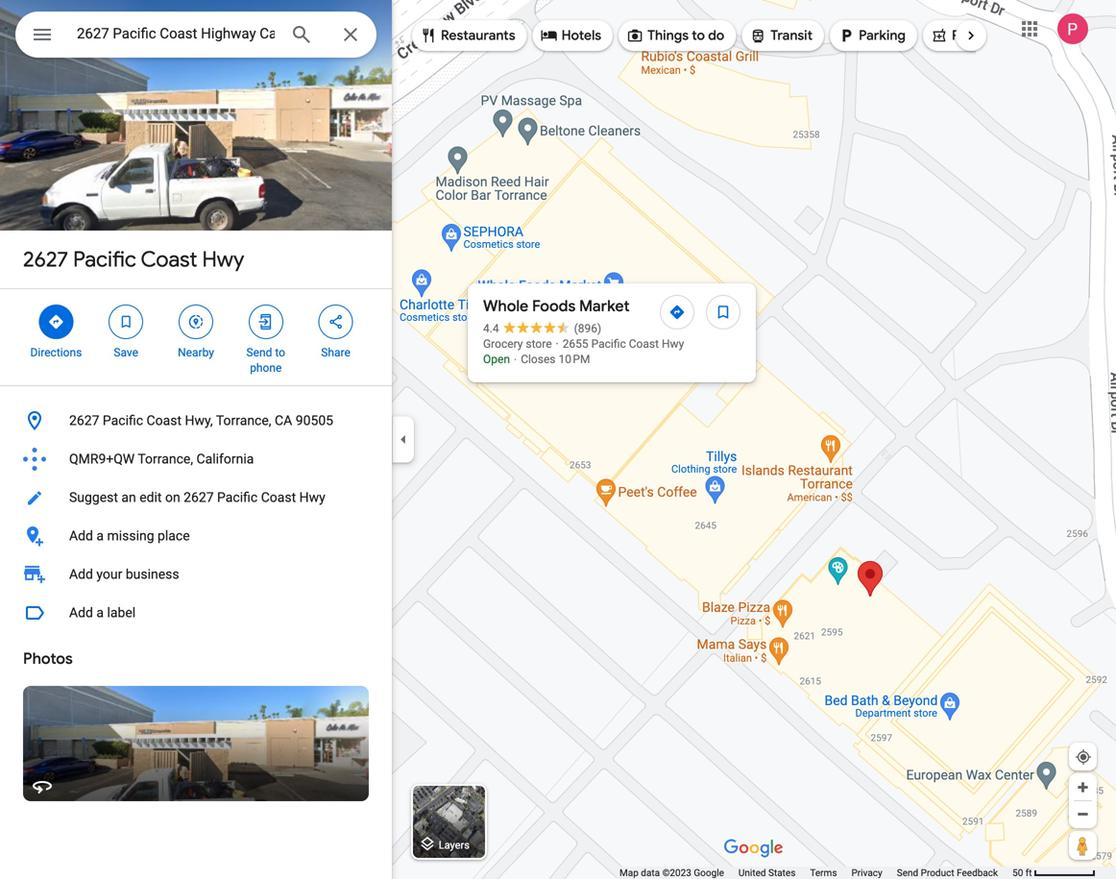 Task type: locate. For each thing, give the bounding box(es) containing it.
an
[[121, 490, 136, 505]]

2627 pacific coast hwy main content
[[0, 0, 392, 879]]

a left label
[[96, 605, 104, 621]]

0 horizontal spatial to
[[275, 346, 285, 359]]

collapse side panel image
[[393, 429, 414, 450]]

to
[[692, 27, 705, 44], [275, 346, 285, 359]]

1 horizontal spatial send
[[897, 867, 919, 879]]

1 vertical spatial torrance,
[[138, 451, 193, 467]]

send up phone
[[247, 346, 272, 359]]

1 horizontal spatial to
[[692, 27, 705, 44]]

2 horizontal spatial 2627
[[184, 490, 214, 505]]

foods
[[532, 296, 576, 316]]

a inside add a missing place button
[[96, 528, 104, 544]]

hwy down directions icon
[[662, 337, 684, 351]]

a inside add a label "button"
[[96, 605, 104, 621]]

torrance,
[[216, 413, 271, 429], [138, 451, 193, 467]]

add a label
[[69, 605, 136, 621]]


[[750, 25, 767, 46]]

terms
[[810, 867, 837, 879]]

business
[[126, 566, 179, 582]]

1 a from the top
[[96, 528, 104, 544]]

50
[[1013, 867, 1024, 879]]


[[327, 311, 345, 332]]

add left label
[[69, 605, 93, 621]]

2627 right on
[[184, 490, 214, 505]]

send for send to phone
[[247, 346, 272, 359]]

to inside send to phone
[[275, 346, 285, 359]]

pharmacies
[[952, 27, 1025, 44]]

©2023
[[663, 867, 692, 879]]

coast down market
[[629, 337, 659, 351]]

0 horizontal spatial hwy
[[202, 246, 244, 273]]

send inside send to phone
[[247, 346, 272, 359]]

save image
[[715, 304, 732, 321]]

footer containing map data ©2023 google
[[620, 867, 1013, 879]]

ca
[[275, 413, 292, 429]]

hwy down 90505
[[299, 490, 326, 505]]

0 vertical spatial hwy
[[202, 246, 244, 273]]

hwy
[[202, 246, 244, 273], [662, 337, 684, 351], [299, 490, 326, 505]]

pacific down the california
[[217, 490, 258, 505]]

send inside button
[[897, 867, 919, 879]]

1 vertical spatial to
[[275, 346, 285, 359]]

0 vertical spatial 2627
[[23, 246, 68, 273]]

1 vertical spatial 2627
[[69, 413, 99, 429]]

california
[[197, 451, 254, 467]]

whole foods market element
[[483, 295, 630, 318]]

 restaurants
[[420, 25, 516, 46]]

layers
[[439, 839, 470, 851]]

parking
[[859, 27, 906, 44]]

label
[[107, 605, 136, 621]]

1 vertical spatial add
[[69, 566, 93, 582]]

hwy inside button
[[299, 490, 326, 505]]

phone
[[250, 361, 282, 375]]

add your business link
[[0, 555, 392, 594]]

0 vertical spatial a
[[96, 528, 104, 544]]

·
[[556, 337, 559, 351]]

a left missing
[[96, 528, 104, 544]]

coast inside grocery store · 2655 pacific coast hwy open ⋅ closes 10 pm
[[629, 337, 659, 351]]

closes
[[521, 353, 556, 366]]

1 vertical spatial send
[[897, 867, 919, 879]]

0 horizontal spatial 2627
[[23, 246, 68, 273]]

directions image
[[669, 304, 686, 321]]


[[541, 25, 558, 46]]

2627 inside button
[[69, 413, 99, 429]]

add inside "button"
[[69, 605, 93, 621]]

save
[[114, 346, 138, 359]]

a for missing
[[96, 528, 104, 544]]

add left your
[[69, 566, 93, 582]]

show street view coverage image
[[1069, 831, 1097, 860]]

0 vertical spatial add
[[69, 528, 93, 544]]

2 vertical spatial hwy
[[299, 490, 326, 505]]

google account: payton hansen  
(payton.hansen@adept.ai) image
[[1058, 14, 1089, 44]]

pacific inside button
[[103, 413, 143, 429]]

2627 up 
[[23, 246, 68, 273]]

torrance, up on
[[138, 451, 193, 467]]

1 vertical spatial hwy
[[662, 337, 684, 351]]

1 vertical spatial a
[[96, 605, 104, 621]]

3 add from the top
[[69, 605, 93, 621]]

market
[[579, 296, 630, 316]]

send
[[247, 346, 272, 359], [897, 867, 919, 879]]

2627
[[23, 246, 68, 273], [69, 413, 99, 429], [184, 490, 214, 505]]

pacific up qmr9+qw
[[103, 413, 143, 429]]

2627 Pacific Coast Highway California 1, Torrance, CA 90505 field
[[15, 12, 377, 58]]

2627 up qmr9+qw
[[69, 413, 99, 429]]


[[838, 25, 855, 46]]

to up phone
[[275, 346, 285, 359]]

send left product
[[897, 867, 919, 879]]

pacific
[[73, 246, 136, 273], [592, 337, 626, 351], [103, 413, 143, 429], [217, 490, 258, 505]]

add for add your business
[[69, 566, 93, 582]]

 things to do
[[627, 25, 725, 46]]

1 horizontal spatial hwy
[[299, 490, 326, 505]]

2627 pacific coast hwy, torrance, ca 90505
[[69, 413, 333, 429]]

2627 pacific coast hwy, torrance, ca 90505 button
[[0, 402, 392, 440]]

hwy up 
[[202, 246, 244, 273]]

2 vertical spatial add
[[69, 605, 93, 621]]

to left do
[[692, 27, 705, 44]]

hwy inside grocery store · 2655 pacific coast hwy open ⋅ closes 10 pm
[[662, 337, 684, 351]]

add down suggest
[[69, 528, 93, 544]]

2 add from the top
[[69, 566, 93, 582]]

0 vertical spatial to
[[692, 27, 705, 44]]

send for send product feedback
[[897, 867, 919, 879]]

2 vertical spatial 2627
[[184, 490, 214, 505]]

0 horizontal spatial send
[[247, 346, 272, 359]]

2 a from the top
[[96, 605, 104, 621]]

share
[[321, 346, 351, 359]]

add for add a label
[[69, 605, 93, 621]]

feedback
[[957, 867, 998, 879]]

0 vertical spatial send
[[247, 346, 272, 359]]

2 horizontal spatial hwy
[[662, 337, 684, 351]]

 search field
[[15, 12, 377, 61]]

send product feedback
[[897, 867, 998, 879]]

torrance, left ca
[[216, 413, 271, 429]]

add
[[69, 528, 93, 544], [69, 566, 93, 582], [69, 605, 93, 621]]

coast down ca
[[261, 490, 296, 505]]

50 ft button
[[1013, 867, 1096, 879]]

None field
[[77, 22, 275, 45]]


[[257, 311, 275, 332]]

1 add from the top
[[69, 528, 93, 544]]

suggest an edit on 2627 pacific coast hwy button
[[0, 479, 392, 517]]

add inside button
[[69, 528, 93, 544]]

coast
[[141, 246, 197, 273], [629, 337, 659, 351], [147, 413, 182, 429], [261, 490, 296, 505]]

0 vertical spatial torrance,
[[216, 413, 271, 429]]

1 horizontal spatial 2627
[[69, 413, 99, 429]]

pacific down (896)
[[592, 337, 626, 351]]

coast left hwy,
[[147, 413, 182, 429]]

0 horizontal spatial torrance,
[[138, 451, 193, 467]]

add for add a missing place
[[69, 528, 93, 544]]

on
[[165, 490, 180, 505]]

 hotels
[[541, 25, 602, 46]]

4.4
[[483, 322, 499, 335]]

footer
[[620, 867, 1013, 879]]



Task type: describe. For each thing, give the bounding box(es) containing it.
pacific inside button
[[217, 490, 258, 505]]

1 horizontal spatial torrance,
[[216, 413, 271, 429]]

show your location image
[[1075, 749, 1092, 766]]


[[47, 311, 65, 332]]

store
[[526, 337, 552, 351]]

missing
[[107, 528, 154, 544]]

qmr9+qw torrance, california
[[69, 451, 254, 467]]

map data ©2023 google
[[620, 867, 724, 879]]

terms button
[[810, 867, 837, 879]]

 button
[[15, 12, 69, 61]]

send product feedback button
[[897, 867, 998, 879]]

2627 for 2627 pacific coast hwy, torrance, ca 90505
[[69, 413, 99, 429]]

50 ft
[[1013, 867, 1032, 879]]


[[31, 21, 54, 49]]

qmr9+qw
[[69, 451, 135, 467]]

edit
[[140, 490, 162, 505]]

google maps element
[[0, 0, 1117, 879]]

united states
[[739, 867, 796, 879]]

transit
[[771, 27, 813, 44]]

grocery store · 2655 pacific coast hwy open ⋅ closes 10 pm
[[483, 337, 684, 366]]

privacy
[[852, 867, 883, 879]]

united
[[739, 867, 766, 879]]

whole foods market
[[483, 296, 630, 316]]

qmr9+qw torrance, california button
[[0, 440, 392, 479]]

2655
[[563, 337, 589, 351]]

whole
[[483, 296, 529, 316]]

2627 inside button
[[184, 490, 214, 505]]

(896)
[[574, 322, 602, 335]]

states
[[769, 867, 796, 879]]

10 pm
[[559, 353, 590, 366]]

open
[[483, 353, 510, 366]]


[[187, 311, 205, 332]]

coast up 
[[141, 246, 197, 273]]


[[420, 25, 437, 46]]

available search options for this area region
[[398, 12, 1117, 59]]

⋅
[[513, 353, 518, 366]]

add a label button
[[0, 594, 392, 632]]

do
[[708, 27, 725, 44]]

 transit
[[750, 25, 813, 46]]

actions for 2627 pacific coast hwy region
[[0, 289, 392, 385]]

restaurants
[[441, 27, 516, 44]]

hwy,
[[185, 413, 213, 429]]

your
[[96, 566, 122, 582]]

data
[[641, 867, 660, 879]]


[[627, 25, 644, 46]]

add your business
[[69, 566, 179, 582]]

pacific inside grocery store · 2655 pacific coast hwy open ⋅ closes 10 pm
[[592, 337, 626, 351]]

4.4 stars 896 reviews image
[[483, 321, 602, 336]]

directions
[[30, 346, 82, 359]]

to inside  things to do
[[692, 27, 705, 44]]

nearby
[[178, 346, 214, 359]]

add a missing place
[[69, 528, 190, 544]]

coast inside button
[[261, 490, 296, 505]]

90505
[[296, 413, 333, 429]]

google
[[694, 867, 724, 879]]

map
[[620, 867, 639, 879]]

footer inside google maps element
[[620, 867, 1013, 879]]

coast inside button
[[147, 413, 182, 429]]

zoom in image
[[1076, 780, 1091, 795]]

2655 pacific coast hwy element
[[563, 337, 684, 351]]

add a missing place button
[[0, 517, 392, 555]]


[[117, 311, 135, 332]]

product
[[921, 867, 955, 879]]

place
[[158, 528, 190, 544]]

send to phone
[[247, 346, 285, 375]]

2627 pacific coast hwy
[[23, 246, 244, 273]]

zoom out image
[[1076, 807, 1091, 822]]


[[931, 25, 948, 46]]

ft
[[1026, 867, 1032, 879]]

suggest an edit on 2627 pacific coast hwy
[[69, 490, 326, 505]]

things
[[648, 27, 689, 44]]

hotels
[[562, 27, 602, 44]]

united states button
[[739, 867, 796, 879]]

next page image
[[963, 27, 980, 44]]

2627 for 2627 pacific coast hwy
[[23, 246, 68, 273]]

none field inside 2627 pacific coast highway california 1, torrance, ca 90505 field
[[77, 22, 275, 45]]

photos
[[23, 649, 73, 669]]

pacific up 
[[73, 246, 136, 273]]

a for label
[[96, 605, 104, 621]]

privacy button
[[852, 867, 883, 879]]

 pharmacies
[[931, 25, 1025, 46]]

grocery store element
[[483, 337, 552, 351]]

suggest
[[69, 490, 118, 505]]

 parking
[[838, 25, 906, 46]]

grocery
[[483, 337, 523, 351]]



Task type: vqa. For each thing, say whether or not it's contained in the screenshot.


